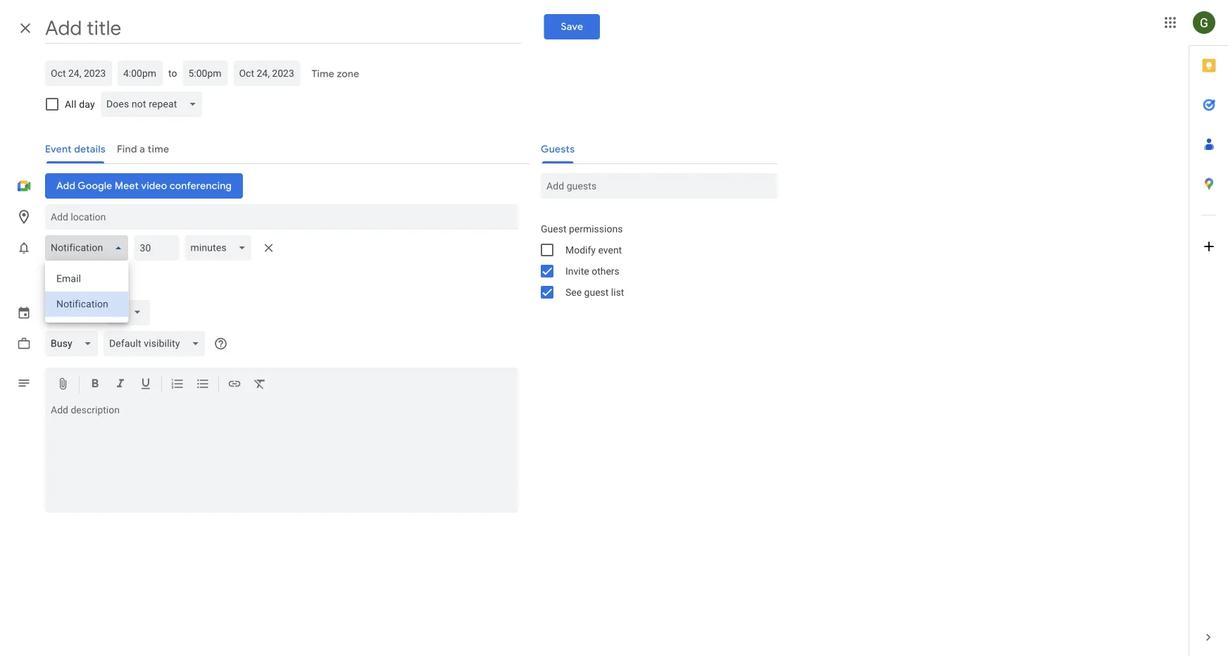 Task type: vqa. For each thing, say whether or not it's contained in the screenshot.
field
yes



Task type: locate. For each thing, give the bounding box(es) containing it.
bulleted list image
[[196, 377, 210, 394]]

orlando
[[68, 307, 102, 319]]

Title text field
[[45, 13, 522, 44]]

modify event
[[566, 244, 622, 256]]

all
[[65, 98, 76, 110]]

guest
[[541, 223, 567, 235]]

Guests text field
[[547, 173, 772, 199]]

calendar color, event color image
[[113, 300, 144, 326]]

notification option
[[45, 292, 129, 317]]

others
[[592, 265, 620, 277]]

Start time text field
[[123, 65, 157, 82]]

save
[[561, 20, 583, 33]]

tab list
[[1190, 46, 1229, 618]]

to
[[168, 67, 177, 79]]

time
[[312, 68, 334, 80]]

add notification
[[45, 274, 121, 287]]

None field
[[101, 92, 208, 117], [45, 235, 134, 261], [185, 235, 258, 261], [45, 331, 103, 357], [103, 331, 211, 357], [101, 92, 208, 117], [45, 235, 134, 261], [185, 235, 258, 261], [45, 331, 103, 357], [103, 331, 211, 357]]

italic image
[[113, 377, 128, 394]]

modify
[[566, 244, 596, 256]]

list
[[611, 286, 625, 298]]

30 minutes before element
[[45, 233, 280, 323]]

group
[[530, 218, 778, 303]]

Minutes in advance for notification number field
[[140, 235, 174, 261]]

add notification button
[[39, 264, 126, 297]]

gary orlando
[[45, 307, 102, 319]]

option
[[45, 266, 129, 292]]

Location text field
[[51, 204, 513, 230]]

gary
[[45, 307, 65, 319]]

guest permissions
[[541, 223, 623, 235]]

zone
[[337, 68, 359, 80]]



Task type: describe. For each thing, give the bounding box(es) containing it.
group containing guest permissions
[[530, 218, 778, 303]]

all day
[[65, 98, 95, 110]]

guest
[[585, 286, 609, 298]]

formatting options toolbar
[[45, 368, 519, 402]]

permissions
[[569, 223, 623, 235]]

Description text field
[[45, 404, 519, 510]]

End date text field
[[239, 65, 295, 82]]

save button
[[544, 14, 600, 39]]

underline image
[[139, 377, 153, 394]]

End time text field
[[188, 65, 222, 82]]

time zone
[[312, 68, 359, 80]]

invite
[[566, 265, 590, 277]]

bold image
[[88, 377, 102, 394]]

see guest list
[[566, 286, 625, 298]]

numbered list image
[[171, 377, 185, 394]]

event
[[598, 244, 622, 256]]

notification
[[67, 274, 121, 287]]

invite others
[[566, 265, 620, 277]]

time zone button
[[306, 61, 365, 87]]

insert link image
[[228, 377, 242, 394]]

notification method list box
[[45, 261, 129, 323]]

see
[[566, 286, 582, 298]]

Start date text field
[[51, 65, 106, 82]]

day
[[79, 98, 95, 110]]

add
[[45, 274, 64, 287]]

remove formatting image
[[253, 377, 267, 394]]



